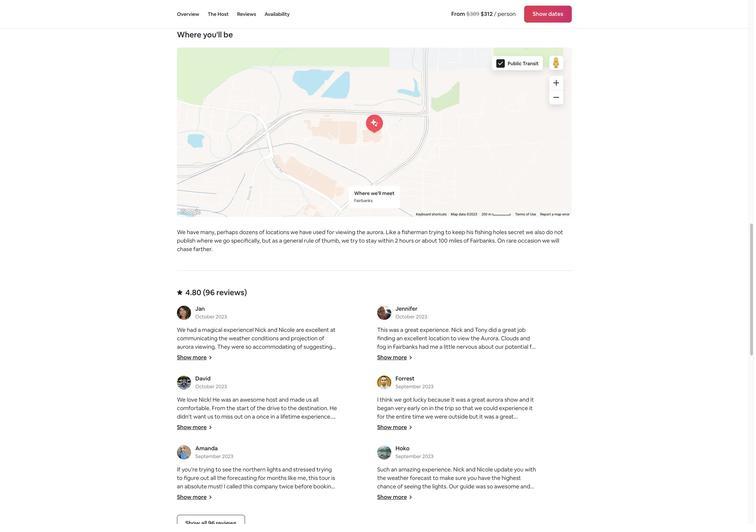 Task type: vqa. For each thing, say whether or not it's contained in the screenshot.
day inside We had a magical experience! Nick and Nicole are excellent at communicating the weather conditions and projection of aurora viewing. They were so accommodating of suggesting to either change our tour day or refund our tour on the cloudy days. We followed their advice and boy were we treated to a spectacular viewer of the aurora borealis!!! Tony provided us door to door service and was friendly and knowledgeable. They were just at as excited to see the aurora as we were and they took great photos all night! I was thoroughly impressed! Take this tour, you won't be disappointed!!!
yes



Task type: locate. For each thing, give the bounding box(es) containing it.
september for amanda
[[195, 453, 221, 459]]

on inside if you're trying to see the northern lights and stressed trying to figure out all the forecasting for months like me, this tour is an absolute must!   i called this company twice before booking and nicole was extremely friendly and helpful, giving me the rundown on their "aurora guarantee" where they will let you know the day of your tour if the forecast is good, and if it isn't they will try to reassign you to a different day that week
[[201, 500, 208, 507]]

with inside i think we got lucky because it was a great aurora show and it began very early on in the trip so that we could experience it for the entire time we were outside but it was a great experience overall! i appreciate the willingness to find the best location for viewing, which probably had something to do with how long we were able to see the auroras!
[[527, 430, 538, 437]]

were inside such an amazing experience. nick and nicole update you with the weather forecast to make sure you have the highest chance of seeing the lights.  our guide was so awesome and knowledgeable. made sure everyone was comfortable and took as many pictures as we wanted. there were many varieties of beverages and you can grill reindeer sausages. would highly recommend our guide and this tour.
[[490, 500, 503, 507]]

of up highly
[[400, 508, 406, 516]]

0 horizontal spatial didn't
[[177, 413, 192, 420]]

1 vertical spatial about
[[479, 343, 494, 351]]

0 horizontal spatial their
[[209, 500, 221, 507]]

2 horizontal spatial nicole
[[477, 466, 493, 473]]

an inside such an amazing experience. nick and nicole update you with the weather forecast to make sure you have the highest chance of seeing the lights.  our guide was so awesome and knowledgeable. made sure everyone was comfortable and took as many pictures as we wanted. there were many varieties of beverages and you can grill reindeer sausages. would highly recommend our guide and this tour.
[[391, 466, 397, 473]]

me inside this was a great experience. nick and tony did a great job finding an excellent location to view the aurora. clouds and fog in fairbanks had me a little nervous about our potential for success, but they found a high spot, and we had clear views of the aurora and, bonus, the milky way!  the fire, hot beverages and reindeer sausage were a welcome treat too!  book this trip on your first night of arrival in fairbanks - they will keep you informed if they need to reschedule because the aurora is shy.
[[430, 343, 438, 351]]

to inside such an amazing experience. nick and nicole update you with the weather forecast to make sure you have the highest chance of seeing the lights.  our guide was so awesome and knowledgeable. made sure everyone was comfortable and took as many pictures as we wanted. there were many varieties of beverages and you can grill reindeer sausages. would highly recommend our guide and this tour.
[[433, 474, 439, 482]]

a left little
[[440, 343, 443, 351]]

more down want
[[193, 424, 207, 431]]

0 horizontal spatial the
[[208, 11, 217, 17]]

but inside this was a great experience. nick and tony did a great job finding an excellent location to view the aurora. clouds and fog in fairbanks had me a little nervous about our potential for success, but they found a high spot, and we had clear views of the aurora and, bonus, the milky way!  the fire, hot beverages and reindeer sausage were a welcome treat too!  book this trip on your first night of arrival in fairbanks - they will keep you informed if they need to reschedule because the aurora is shy.
[[400, 352, 409, 359]]

0 vertical spatial didn't
[[177, 413, 192, 420]]

october for jennifer
[[396, 313, 415, 320]]

tour.
[[492, 517, 504, 524]]

1 horizontal spatial beverages
[[507, 360, 535, 367]]

0 vertical spatial try
[[350, 237, 358, 244]]

4.80 (96 reviews)
[[185, 287, 247, 297]]

october for jan
[[195, 313, 215, 320]]

night.
[[222, 430, 236, 437]]

farther.
[[193, 245, 213, 253]]

more up forrest
[[393, 354, 407, 361]]

took inside 'we had a magical experience! nick and nicole are excellent at communicating the weather conditions and projection of aurora viewing. they were so accommodating of suggesting to either change our tour day or refund our tour on the cloudy days. we followed their advice and boy were we treated to a spectacular viewer of the aurora borealis!!! tony provided us door to door service and was friendly and knowledgeable. they were just at as excited to see the aurora as we were and they took great photos all night! i was thoroughly impressed! take this tour, you won't be disappointed!!!'
[[190, 394, 202, 401]]

1 horizontal spatial so
[[455, 404, 461, 412]]

david image
[[177, 376, 191, 390], [177, 376, 191, 390]]

and down success, on the bottom right of page
[[377, 368, 387, 376]]

because inside i think we got lucky because it was a great aurora show and it began very early on in the trip so that we could experience it for the entire time we were outside but it was a great experience overall! i appreciate the willingness to find the best location for viewing, which probably had something to do with how long we were able to see the auroras!
[[428, 396, 450, 403]]

0 horizontal spatial tony
[[287, 368, 300, 376]]

we down viewing the at the left of the page
[[342, 237, 349, 244]]

0 horizontal spatial awesome
[[240, 396, 265, 403]]

0 horizontal spatial where
[[177, 30, 201, 39]]

0 horizontal spatial me
[[313, 491, 322, 499]]

make
[[440, 474, 454, 482]]

in inside i think we got lucky because it was a great aurora show and it began very early on in the trip so that we could experience it for the entire time we were outside but it was a great experience overall! i appreciate the willingness to find the best location for viewing, which probably had something to do with how long we were able to see the auroras!
[[429, 404, 434, 412]]

i inside if you're trying to see the northern lights and stressed trying to figure out all the forecasting for months like me, this tour is an absolute must!   i called this company twice before booking and nicole was extremely friendly and helpful, giving me the rundown on their "aurora guarantee" where they will let you know the day of your tour if the forecast is good, and if it isn't they will try to reassign you to a different day that week
[[224, 483, 225, 490]]

be inside 'we had a magical experience! nick and nicole are excellent at communicating the weather conditions and projection of aurora viewing. they were so accommodating of suggesting to either change our tour day or refund our tour on the cloudy days. we followed their advice and boy were we treated to a spectacular viewer of the aurora borealis!!! tony provided us door to door service and was friendly and knowledgeable. they were just at as excited to see the aurora as we were and they took great photos all night! i was thoroughly impressed! take this tour, you won't be disappointed!!!'
[[241, 402, 247, 410]]

1 horizontal spatial if
[[315, 508, 318, 516]]

1 horizontal spatial where
[[354, 190, 370, 196]]

0 vertical spatial their
[[225, 360, 237, 367]]

0 horizontal spatial very
[[299, 430, 310, 437]]

100
[[439, 237, 448, 244]]

1 horizontal spatial nicole
[[279, 326, 295, 334]]

fishing
[[475, 228, 492, 236]]

the down too!
[[494, 385, 503, 393]]

where left we'll
[[354, 190, 370, 196]]

reviews)
[[216, 287, 247, 297]]

reviews
[[237, 11, 256, 17]]

we had a magical experience! nick and nicole are excellent at communicating the weather conditions and projection of aurora viewing. they were so accommodating of suggesting to either change our tour day or refund our tour on the cloudy days. we followed their advice and boy were we treated to a spectacular viewer of the aurora borealis!!! tony provided us door to door service and was friendly and knowledgeable. they were just at as excited to see the aurora as we were and they took great photos all night! i was thoroughly impressed! take this tour, you won't be disappointed!!!
[[177, 326, 336, 410]]

availability
[[265, 11, 290, 17]]

followed
[[201, 360, 224, 367]]

because down -
[[471, 385, 493, 393]]

location up little
[[429, 335, 450, 342]]

first
[[398, 377, 408, 384]]

©2023
[[467, 212, 477, 216]]

on down lucky
[[421, 404, 428, 412]]

1 horizontal spatial he
[[330, 404, 337, 412]]

rule
[[304, 237, 314, 244]]

to up 'night!'
[[250, 385, 255, 393]]

tony left provided
[[287, 368, 300, 376]]

aurora inside i think we got lucky because it was a great aurora show and it began very early on in the trip so that we could experience it for the entire time we were outside but it was a great experience overall! i appreciate the willingness to find the best location for viewing, which probably had something to do with how long we were able to see the auroras!
[[487, 396, 503, 403]]

0 vertical spatial aurora
[[387, 360, 405, 367]]

september inside the hoko september 2023
[[396, 453, 421, 459]]

1 vertical spatial friendly
[[244, 491, 264, 499]]

their
[[225, 360, 237, 367], [209, 500, 221, 507]]

1 horizontal spatial trip
[[528, 368, 537, 376]]

once
[[256, 413, 269, 420]]

really
[[177, 430, 191, 437]]

location inside this was a great experience. nick and tony did a great job finding an excellent location to view the aurora. clouds and fog in fairbanks had me a little nervous about our potential for success, but they found a high spot, and we had clear views of the aurora and, bonus, the milky way!  the fire, hot beverages and reindeer sausage were a welcome treat too!  book this trip on your first night of arrival in fairbanks - they will keep you informed if they need to reschedule because the aurora is shy.
[[429, 335, 450, 342]]

0 horizontal spatial or
[[254, 352, 259, 359]]

2023 inside jan october 2023
[[216, 313, 227, 320]]

1 horizontal spatial all
[[238, 394, 243, 401]]

0 horizontal spatial aurora
[[387, 360, 405, 367]]

1 vertical spatial do
[[518, 430, 525, 437]]

cloudy
[[319, 352, 336, 359]]

report
[[540, 212, 551, 216]]

be down 'night!'
[[241, 402, 247, 410]]

1 vertical spatial keep
[[505, 377, 518, 384]]

0 vertical spatial where
[[177, 30, 201, 39]]

forrest image
[[377, 376, 391, 390]]

is down where
[[282, 508, 286, 516]]

this inside this was a great experience. nick and tony did a great job finding an excellent location to view the aurora. clouds and fog in fairbanks had me a little nervous about our potential for success, but they found a high spot, and we had clear views of the aurora and, bonus, the milky way!  the fire, hot beverages and reindeer sausage were a welcome treat too!  book this trip on your first night of arrival in fairbanks - they will keep you informed if they need to reschedule because the aurora is shy.
[[517, 368, 527, 376]]

because inside this was a great experience. nick and tony did a great job finding an excellent location to view the aurora. clouds and fog in fairbanks had me a little nervous about our potential for success, but they found a high spot, and we had clear views of the aurora and, bonus, the milky way!  the fire, hot beverages and reindeer sausage were a welcome treat too!  book this trip on your first night of arrival in fairbanks - they will keep you informed if they need to reschedule because the aurora is shy.
[[471, 385, 493, 393]]

show more down want
[[177, 424, 207, 431]]

excellent inside this was a great experience. nick and tony did a great job finding an excellent location to view the aurora. clouds and fog in fairbanks had me a little nervous about our potential for success, but they found a high spot, and we had clear views of the aurora and, bonus, the milky way!  the fire, hot beverages and reindeer sausage were a welcome treat too!  book this trip on your first night of arrival in fairbanks - they will keep you informed if they need to reschedule because the aurora is shy.
[[404, 335, 428, 342]]

0 vertical spatial friendly
[[253, 377, 273, 384]]

0 vertical spatial us
[[325, 368, 331, 376]]

zoom in image
[[554, 80, 559, 86]]

we inside we have many, perhaps dozens of locations we have used for viewing the aurora. like a fisherman trying to keep his fishing holes secret we also do not publish where we go specifically, but as a general rule of thumb, we try to stay within 2 hours or about 100 miles of fairbanks. on rare occasion we will chase farther.
[[177, 228, 186, 236]]

1 vertical spatial took
[[377, 500, 389, 507]]

1 horizontal spatial aurora
[[504, 385, 522, 393]]

1 horizontal spatial their
[[225, 360, 237, 367]]

0 vertical spatial fairbanks
[[354, 198, 373, 203]]

of right viewer
[[227, 368, 233, 376]]

with down best
[[527, 430, 538, 437]]

best
[[526, 421, 538, 429]]

much.
[[312, 430, 327, 437]]

this up want
[[190, 402, 200, 410]]

guide down can
[[455, 517, 470, 524]]

for up thumb,
[[327, 228, 334, 236]]

a up communicating
[[198, 326, 201, 334]]

aurora's.
[[273, 421, 296, 429]]

it inside if you're trying to see the northern lights and stressed trying to figure out all the forecasting for months like me, this tour is an absolute must!   i called this company twice before booking and nicole was extremely friendly and helpful, giving me the rundown on their "aurora guarantee" where they will let you know the day of your tour if the forecast is good, and if it isn't they will try to reassign you to a different day that week
[[319, 508, 323, 516]]

show more for was
[[377, 354, 407, 361]]

knowledgeable. inside 'we had a magical experience! nick and nicole are excellent at communicating the weather conditions and projection of aurora viewing. they were so accommodating of suggesting to either change our tour day or refund our tour on the cloudy days. we followed their advice and boy were we treated to a spectacular viewer of the aurora borealis!!! tony provided us door to door service and was friendly and knowledgeable. they were just at as excited to see the aurora as we were and they took great photos all night! i was thoroughly impressed! take this tour, you won't be disappointed!!!'
[[285, 377, 326, 384]]

1 horizontal spatial that
[[463, 404, 473, 412]]

0 horizontal spatial he
[[213, 396, 220, 403]]

0 vertical spatial about
[[422, 237, 437, 244]]

the up 'made'
[[422, 483, 431, 490]]

you inside this was a great experience. nick and tony did a great job finding an excellent location to view the aurora. clouds and fog in fairbanks had me a little nervous about our potential for success, but they found a high spot, and we had clear views of the aurora and, bonus, the milky way!  the fire, hot beverages and reindeer sausage were a welcome treat too!  book this trip on your first night of arrival in fairbanks - they will keep you informed if they need to reschedule because the aurora is shy.
[[519, 377, 529, 384]]

we left could
[[475, 404, 482, 412]]

0 vertical spatial but
[[400, 352, 409, 359]]

1 horizontal spatial they
[[217, 343, 230, 351]]

their left advice
[[225, 360, 237, 367]]

we inside this was a great experience. nick and tony did a great job finding an excellent location to view the aurora. clouds and fog in fairbanks had me a little nervous about our potential for success, but they found a high spot, and we had clear views of the aurora and, bonus, the milky way!  the fire, hot beverages and reindeer sausage were a welcome treat too!  book this trip on your first night of arrival in fairbanks - they will keep you informed if they need to reschedule because the aurora is shy.
[[482, 352, 490, 359]]

be
[[224, 30, 233, 39], [241, 402, 247, 410]]

1 vertical spatial beverages
[[407, 508, 434, 516]]

knowledgeable. down provided
[[285, 377, 326, 384]]

i inside we love nick! he was an awesome host and made us all comfortable. from the start of the drive to the destination. he didn't want us to miss out on a once in a lifetime experience. even though we didn't get to see the aurora's. nicks charisma really carried the night. my wife and i enjoyed it very much. thanks for the experience. if we lived in alaska we would definitely do it again.
[[270, 430, 271, 437]]

1 vertical spatial your
[[220, 508, 231, 516]]

0 vertical spatial experience
[[499, 404, 528, 412]]

200 m button
[[480, 212, 513, 217]]

an right finding
[[397, 335, 403, 342]]

keyboard shortcuts
[[416, 212, 447, 216]]

october inside jan october 2023
[[195, 313, 215, 320]]

amazing
[[399, 466, 421, 473]]

an
[[397, 335, 403, 342], [232, 396, 239, 403], [391, 466, 397, 473], [177, 483, 183, 490]]

1 vertical spatial trip
[[445, 404, 454, 412]]

jan image
[[177, 306, 191, 320]]

didn't up even
[[177, 413, 192, 420]]

0 vertical spatial at
[[330, 326, 336, 334]]

show more button for an
[[377, 493, 413, 501]]

out inside we love nick! he was an awesome host and made us all comfortable. from the start of the drive to the destination. he didn't want us to miss out on a once in a lifetime experience. even though we didn't get to see the aurora's. nicks charisma really carried the night. my wife and i enjoyed it very much. thanks for the experience. if we lived in alaska we would definitely do it again.
[[234, 413, 243, 420]]

we
[[177, 228, 186, 236], [177, 326, 186, 334], [192, 360, 200, 367], [177, 396, 186, 403]]

0 vertical spatial sure
[[455, 474, 466, 482]]

experience. up make
[[422, 466, 452, 473]]

more for love
[[193, 424, 207, 431]]

very inside we love nick! he was an awesome host and made us all comfortable. from the start of the drive to the destination. he didn't want us to miss out on a once in a lifetime experience. even though we didn't get to see the aurora's. nicks charisma really carried the night. my wife and i enjoyed it very much. thanks for the experience. if we lived in alaska we would definitely do it again.
[[299, 430, 310, 437]]

host
[[218, 11, 229, 17]]

it up willingness
[[480, 413, 483, 420]]

1 vertical spatial guide
[[455, 517, 470, 524]]

is up booking
[[331, 474, 335, 482]]

an inside we love nick! he was an awesome host and made us all comfortable. from the start of the drive to the destination. he didn't want us to miss out on a once in a lifetime experience. even though we didn't get to see the aurora's. nicks charisma really carried the night. my wife and i enjoyed it very much. thanks for the experience. if we lived in alaska we would definitely do it again.
[[232, 396, 239, 403]]

0 horizontal spatial have
[[187, 228, 199, 236]]

the left host
[[208, 11, 217, 17]]

this inside 'we had a magical experience! nick and nicole are excellent at communicating the weather conditions and projection of aurora viewing. they were so accommodating of suggesting to either change our tour day or refund our tour on the cloudy days. we followed their advice and boy were we treated to a spectacular viewer of the aurora borealis!!! tony provided us door to door service and was friendly and knowledgeable. they were just at as excited to see the aurora as we were and they took great photos all night! i was thoroughly impressed! take this tour, you won't be disappointed!!!'
[[190, 402, 200, 410]]

thoroughly
[[275, 394, 303, 401]]

nicole inside 'we had a magical experience! nick and nicole are excellent at communicating the weather conditions and projection of aurora viewing. they were so accommodating of suggesting to either change our tour day or refund our tour on the cloudy days. we followed their advice and boy were we treated to a spectacular viewer of the aurora borealis!!! tony provided us door to door service and was friendly and knowledgeable. they were just at as excited to see the aurora as we were and they took great photos all night! i was thoroughly impressed! take this tour, you won't be disappointed!!!'
[[279, 326, 295, 334]]

1 vertical spatial aurora
[[504, 385, 522, 393]]

list
[[174, 305, 575, 524]]

0 vertical spatial because
[[471, 385, 493, 393]]

0 horizontal spatial knowledgeable.
[[285, 377, 326, 384]]

1 vertical spatial because
[[428, 396, 450, 403]]

2 horizontal spatial all
[[313, 396, 319, 403]]

view
[[458, 335, 470, 342]]

show more up the spectacular at bottom
[[177, 354, 207, 361]]

recommend
[[412, 517, 444, 524]]

will left the let
[[303, 500, 311, 507]]

even
[[177, 421, 189, 429]]

0 vertical spatial me
[[430, 343, 438, 351]]

to
[[446, 228, 451, 236], [359, 237, 365, 244], [451, 335, 457, 342], [177, 352, 183, 359], [323, 360, 328, 367], [191, 377, 196, 384], [250, 385, 255, 393], [434, 385, 440, 393], [281, 404, 287, 412], [215, 413, 220, 420], [246, 421, 252, 429], [498, 421, 504, 429], [512, 430, 517, 437], [437, 438, 443, 446], [216, 466, 221, 473], [177, 474, 183, 482], [433, 474, 439, 482], [208, 517, 214, 524], [248, 517, 254, 524]]

a inside if you're trying to see the northern lights and stressed trying to figure out all the forecasting for months like me, this tour is an absolute must!   i called this company twice before booking and nicole was extremely friendly and helpful, giving me the rundown on their "aurora guarantee" where they will let you know the day of your tour if the forecast is good, and if it isn't they will try to reassign you to a different day that week
[[255, 517, 258, 524]]

1 vertical spatial so
[[455, 404, 461, 412]]

conditions
[[252, 335, 279, 342]]

show more button down absolute
[[177, 493, 212, 501]]

friendly
[[253, 377, 273, 384], [244, 491, 264, 499]]

0 vertical spatial do
[[546, 228, 553, 236]]

got
[[403, 396, 412, 403]]

knowledgeable. down chance in the bottom right of the page
[[377, 491, 418, 499]]

on down start
[[244, 413, 251, 420]]

and up conditions
[[268, 326, 277, 334]]

experience down show
[[499, 404, 528, 412]]

jennifer
[[396, 305, 418, 312]]

chase
[[177, 245, 192, 253]]

october inside jennifer october 2023
[[396, 313, 415, 320]]

or inside we have many, perhaps dozens of locations we have used for viewing the aurora. like a fisherman trying to keep his fishing holes secret we also do not publish where we go specifically, but as a general rule of thumb, we try to stay within 2 hours or about 100 miles of fairbanks. on rare occasion we will chase farther.
[[415, 237, 421, 244]]

will inside this was a great experience. nick and tony did a great job finding an excellent location to view the aurora. clouds and fog in fairbanks had me a little nervous about our potential for success, but they found a high spot, and we had clear views of the aurora and, bonus, the milky way!  the fire, hot beverages and reindeer sausage were a welcome treat too!  book this trip on your first night of arrival in fairbanks - they will keep you informed if they need to reschedule because the aurora is shy.
[[496, 377, 504, 384]]

used
[[313, 228, 326, 236]]

booking
[[313, 483, 335, 490]]

our right change
[[221, 352, 230, 359]]

so inside such an amazing experience. nick and nicole update you with the weather forecast to make sure you have the highest chance of seeing the lights.  our guide was so awesome and knowledgeable. made sure everyone was comfortable and took as many pictures as we wanted. there were many varieties of beverages and you can grill reindeer sausages. would highly recommend our guide and this tour.
[[487, 483, 493, 490]]

nick inside 'we had a magical experience! nick and nicole are excellent at communicating the weather conditions and projection of aurora viewing. they were so accommodating of suggesting to either change our tour day or refund our tour on the cloudy days. we followed their advice and boy were we treated to a spectacular viewer of the aurora borealis!!! tony provided us door to door service and was friendly and knowledgeable. they were just at as excited to see the aurora as we were and they took great photos all night! i was thoroughly impressed! take this tour, you won't be disappointed!!!'
[[255, 326, 266, 334]]

1 horizontal spatial try
[[350, 237, 358, 244]]

show for we had a magical experience! nick and nicole are excellent at communicating the weather conditions and projection of aurora viewing. they were so accommodating of suggesting to either change our tour day or refund our tour on the cloudy days. we followed their advice and boy were we treated to a spectacular viewer of the aurora borealis!!! tony provided us door to door service and was friendly and knowledgeable. they were just at as excited to see the aurora as we were and they took great photos all night! i was thoroughly impressed! take this tour, you won't be disappointed!!!
[[177, 354, 192, 361]]

show up "thanks"
[[177, 424, 192, 431]]

4.80
[[185, 287, 201, 297]]

magical
[[202, 326, 222, 334]]

were
[[231, 343, 244, 351], [279, 360, 292, 367], [434, 368, 447, 376], [191, 385, 204, 393], [311, 385, 324, 393], [434, 413, 447, 420], [411, 438, 424, 446], [490, 500, 503, 507]]

keep inside this was a great experience. nick and tony did a great job finding an excellent location to view the aurora. clouds and fog in fairbanks had me a little nervous about our potential for success, but they found a high spot, and we had clear views of the aurora and, bonus, the milky way!  the fire, hot beverages and reindeer sausage were a welcome treat too!  book this trip on your first night of arrival in fairbanks - they will keep you informed if they need to reschedule because the aurora is shy.
[[505, 377, 518, 384]]

nick inside this was a great experience. nick and tony did a great job finding an excellent location to view the aurora. clouds and fog in fairbanks had me a little nervous about our potential for success, but they found a high spot, and we had clear views of the aurora and, bonus, the milky way!  the fire, hot beverages and reindeer sausage were a welcome treat too!  book this trip on your first night of arrival in fairbanks - they will keep you informed if they need to reschedule because the aurora is shy.
[[451, 326, 463, 334]]

how
[[377, 438, 388, 446]]

1 horizontal spatial knowledgeable.
[[377, 491, 418, 499]]

1 vertical spatial me
[[313, 491, 322, 499]]

1 vertical spatial nicole
[[477, 466, 493, 473]]

2 horizontal spatial is
[[523, 385, 527, 393]]

to left miss
[[215, 413, 220, 420]]

nick for experience.
[[451, 326, 463, 334]]

0 horizontal spatial they
[[177, 385, 190, 393]]

their inside if you're trying to see the northern lights and stressed trying to figure out all the forecasting for months like me, this tour is an absolute must!   i called this company twice before booking and nicole was extremely friendly and helpful, giving me the rundown on their "aurora guarantee" where they will let you know the day of your tour if the forecast is good, and if it isn't they will try to reassign you to a different day that week
[[209, 500, 221, 507]]

1 horizontal spatial many
[[504, 500, 518, 507]]

experience.
[[420, 326, 450, 334], [301, 413, 332, 420], [216, 438, 246, 446], [422, 466, 452, 473]]

that inside if you're trying to see the northern lights and stressed trying to figure out all the forecasting for months like me, this tour is an absolute must!   i called this company twice before booking and nicole was extremely friendly and helpful, giving me the rundown on their "aurora guarantee" where they will let you know the day of your tour if the forecast is good, and if it isn't they will try to reassign you to a different day that week
[[294, 517, 305, 524]]

0 vertical spatial weather
[[229, 335, 250, 342]]

reviews button
[[237, 0, 256, 28]]

shortcuts
[[432, 212, 447, 216]]

knowledgeable.
[[285, 377, 326, 384], [377, 491, 418, 499]]

awesome
[[240, 396, 265, 403], [494, 483, 519, 490]]

0 horizontal spatial experience
[[377, 421, 406, 429]]

i right 'must!'
[[224, 483, 225, 490]]

our down "wanted." on the right of the page
[[445, 517, 454, 524]]

nervous
[[457, 343, 477, 351]]

he down impressed! on the left bottom
[[330, 404, 337, 412]]

0 horizontal spatial reindeer
[[388, 368, 410, 376]]

nick inside such an amazing experience. nick and nicole update you with the weather forecast to make sure you have the highest chance of seeing the lights.  our guide was so awesome and knowledgeable. made sure everyone was comfortable and took as many pictures as we wanted. there were many varieties of beverages and you can grill reindeer sausages. would highly recommend our guide and this tour.
[[453, 466, 465, 473]]

clear
[[502, 352, 515, 359]]

they down the know
[[177, 517, 189, 524]]

1 horizontal spatial took
[[377, 500, 389, 507]]

show for this was a great experience. nick and tony did a great job finding an excellent location to view the aurora. clouds and fog in fairbanks had me a little nervous about our potential for success, but they found a high spot, and we had clear views of the aurora and, bonus, the milky way!  the fire, hot beverages and reindeer sausage were a welcome treat too!  book this trip on your first night of arrival in fairbanks - they will keep you informed if they need to reschedule because the aurora is shy.
[[377, 354, 392, 361]]

outside
[[449, 413, 468, 420]]

as inside we have many, perhaps dozens of locations we have used for viewing the aurora. like a fisherman trying to keep his fishing holes secret we also do not publish where we go specifically, but as a general rule of thumb, we try to stay within 2 hours or about 100 miles of fairbanks. on rare occasion we will chase farther.
[[272, 237, 278, 244]]

1 horizontal spatial reindeer
[[478, 508, 500, 516]]

and right show
[[520, 396, 529, 403]]

fairbanks
[[354, 198, 373, 203], [393, 343, 418, 351], [454, 377, 478, 384]]

so inside 'we had a magical experience! nick and nicole are excellent at communicating the weather conditions and projection of aurora viewing. they were so accommodating of suggesting to either change our tour day or refund our tour on the cloudy days. we followed their advice and boy were we treated to a spectacular viewer of the aurora borealis!!! tony provided us door to door service and was friendly and knowledgeable. they were just at as excited to see the aurora as we were and they took great photos all night! i was thoroughly impressed! take this tour, you won't be disappointed!!!'
[[246, 343, 252, 351]]

sure up our
[[455, 474, 466, 482]]

show more button for love
[[177, 424, 212, 431]]

2 vertical spatial do
[[203, 447, 209, 454]]

many
[[397, 500, 412, 507], [504, 500, 518, 507]]

200 m
[[482, 212, 492, 216]]

will
[[551, 237, 559, 244], [496, 377, 504, 384], [303, 500, 311, 507], [190, 517, 198, 524]]

they inside 'we had a magical experience! nick and nicole are excellent at communicating the weather conditions and projection of aurora viewing. they were so accommodating of suggesting to either change our tour day or refund our tour on the cloudy days. we followed their advice and boy were we treated to a spectacular viewer of the aurora borealis!!! tony provided us door to door service and was friendly and knowledgeable. they were just at as excited to see the aurora as we were and they took great photos all night! i was thoroughly impressed! take this tour, you won't be disappointed!!!'
[[177, 394, 189, 401]]

more for an
[[393, 493, 407, 501]]

amanda
[[195, 445, 218, 452]]

october for david
[[195, 383, 215, 390]]

1 horizontal spatial tony
[[475, 326, 487, 334]]

aurora up the either
[[177, 343, 194, 351]]

hoko image
[[377, 445, 391, 459]]

keep up 'miles'
[[452, 228, 465, 236]]

more for had
[[193, 354, 207, 361]]

on inside we love nick! he was an awesome host and made us all comfortable. from the start of the drive to the destination. he didn't want us to miss out on a once in a lifetime experience. even though we didn't get to see the aurora's. nicks charisma really carried the night. my wife and i enjoyed it very much. thanks for the experience. if we lived in alaska we would definitely do it again.
[[244, 413, 251, 420]]

2023 inside jennifer october 2023
[[416, 313, 427, 320]]

us right want
[[208, 413, 213, 420]]

0 horizontal spatial but
[[400, 352, 409, 359]]

1 horizontal spatial trying
[[317, 466, 332, 473]]

that down the good,
[[294, 517, 305, 524]]

stay
[[366, 237, 377, 244]]

1 vertical spatial location
[[377, 430, 398, 437]]

as
[[272, 237, 278, 244], [222, 385, 228, 393], [295, 385, 301, 393], [391, 500, 396, 507], [435, 500, 441, 507]]

weather inside 'we had a magical experience! nick and nicole are excellent at communicating the weather conditions and projection of aurora viewing. they were so accommodating of suggesting to either change our tour day or refund our tour on the cloudy days. we followed their advice and boy were we treated to a spectacular viewer of the aurora borealis!!! tony provided us door to door service and was friendly and knowledgeable. they were just at as excited to see the aurora as we were and they took great photos all night! i was thoroughly impressed! take this tour, you won't be disappointed!!!'
[[229, 335, 250, 342]]

had inside 'we had a magical experience! nick and nicole are excellent at communicating the weather conditions and projection of aurora viewing. they were so accommodating of suggesting to either change our tour day or refund our tour on the cloudy days. we followed their advice and boy were we treated to a spectacular viewer of the aurora borealis!!! tony provided us door to door service and was friendly and knowledgeable. they were just at as excited to see the aurora as we were and they took great photos all night! i was thoroughly impressed! take this tour, you won't be disappointed!!!'
[[187, 326, 197, 334]]

as up photos
[[222, 385, 228, 393]]

be right you'll
[[224, 30, 233, 39]]

took
[[190, 394, 202, 401], [377, 500, 389, 507]]

where
[[177, 30, 201, 39], [354, 190, 370, 196]]

1 vertical spatial the
[[475, 360, 485, 367]]

but up and,
[[400, 352, 409, 359]]

an inside if you're trying to see the northern lights and stressed trying to figure out all the forecasting for months like me, this tour is an absolute must!   i called this company twice before booking and nicole was extremely friendly and helpful, giving me the rundown on their "aurora guarantee" where they will let you know the day of your tour if the forecast is good, and if it isn't they will try to reassign you to a different day that week
[[177, 483, 183, 490]]

see inside 'we had a magical experience! nick and nicole are excellent at communicating the weather conditions and projection of aurora viewing. they were so accommodating of suggesting to either change our tour day or refund our tour on the cloudy days. we followed their advice and boy were we treated to a spectacular viewer of the aurora borealis!!! tony provided us door to door service and was friendly and knowledgeable. they were just at as excited to see the aurora as we were and they took great photos all night! i was thoroughly impressed! take this tour, you won't be disappointed!!!'
[[257, 385, 266, 393]]

suggesting
[[304, 343, 332, 351]]

was inside if you're trying to see the northern lights and stressed trying to figure out all the forecasting for months like me, this tour is an absolute must!   i called this company twice before booking and nicole was extremely friendly and helpful, giving me the rundown on their "aurora guarantee" where they will let you know the day of your tour if the forecast is good, and if it isn't they will try to reassign you to a different day that week
[[205, 491, 216, 499]]

day
[[243, 352, 253, 359], [202, 508, 212, 516], [283, 517, 293, 524]]

2 horizontal spatial trying
[[429, 228, 444, 236]]

0 horizontal spatial is
[[282, 508, 286, 516]]

we for have
[[177, 228, 186, 236]]

2023 inside amanda september 2023
[[222, 453, 233, 459]]

from left the $389
[[451, 10, 465, 18]]

day up advice
[[243, 352, 253, 359]]

is left the shy.
[[523, 385, 527, 393]]

where we'll meet fairbanks
[[354, 190, 395, 203]]

we for had
[[177, 326, 186, 334]]

1 vertical spatial out
[[200, 474, 209, 482]]

or down fisherman
[[415, 237, 421, 244]]

about down aurora.
[[479, 343, 494, 351]]

nick for experience!
[[255, 326, 266, 334]]

it
[[451, 396, 455, 403], [531, 396, 534, 403], [529, 404, 533, 412], [480, 413, 483, 420], [294, 430, 298, 437], [211, 447, 214, 454], [319, 508, 323, 516]]

0 horizontal spatial if
[[177, 466, 181, 473]]

lights.
[[432, 483, 448, 490]]

on inside 'we had a magical experience! nick and nicole are excellent at communicating the weather conditions and projection of aurora viewing. they were so accommodating of suggesting to either change our tour day or refund our tour on the cloudy days. we followed their advice and boy were we treated to a spectacular viewer of the aurora borealis!!! tony provided us door to door service and was friendly and knowledgeable. they were just at as excited to see the aurora as we were and they took great photos all night! i was thoroughly impressed! take this tour, you won't be disappointed!!!'
[[301, 352, 308, 359]]

0 horizontal spatial fairbanks
[[354, 198, 373, 203]]

0 vertical spatial tony
[[475, 326, 487, 334]]

different
[[259, 517, 282, 524]]

we left go
[[214, 237, 222, 244]]

hot
[[497, 360, 506, 367]]

destination.
[[298, 404, 329, 412]]

show for we love nick! he was an awesome host and made us all comfortable. from the start of the drive to the destination. he didn't want us to miss out on a once in a lifetime experience. even though we didn't get to see the aurora's. nicks charisma really carried the night. my wife and i enjoyed it very much. thanks for the experience. if we lived in alaska we would definitely do it again.
[[177, 424, 192, 431]]

0 horizontal spatial be
[[224, 30, 233, 39]]

1 vertical spatial day
[[202, 508, 212, 516]]

about inside we have many, perhaps dozens of locations we have used for viewing the aurora. like a fisherman trying to keep his fishing holes secret we also do not publish where we go specifically, but as a general rule of thumb, we try to stay within 2 hours or about 100 miles of fairbanks. on rare occasion we will chase farther.
[[422, 237, 437, 244]]

lived
[[261, 438, 273, 446]]

experience. up little
[[420, 326, 450, 334]]

experience. down night.
[[216, 438, 246, 446]]

i think we got lucky because it was a great aurora show and it began very early on in the trip so that we could experience it for the entire time we were outside but it was a great experience overall! i appreciate the willingness to find the best location for viewing, which probably had something to do with how long we were able to see the auroras!
[[377, 396, 538, 446]]

zoom out image
[[554, 94, 559, 100]]

you up highest on the right of the page
[[514, 466, 524, 473]]

you right the let
[[321, 500, 330, 507]]

all inside we love nick! he was an awesome host and made us all comfortable. from the start of the drive to the destination. he didn't want us to miss out on a once in a lifetime experience. even though we didn't get to see the aurora's. nicks charisma really carried the night. my wife and i enjoyed it very much. thanks for the experience. if we lived in alaska we would definitely do it again.
[[313, 396, 319, 403]]

0 vertical spatial reindeer
[[388, 368, 410, 376]]

1 vertical spatial their
[[209, 500, 221, 507]]

me
[[430, 343, 438, 351], [313, 491, 322, 499]]

update
[[494, 466, 513, 473]]

beverages inside this was a great experience. nick and tony did a great job finding an excellent location to view the aurora. clouds and fog in fairbanks had me a little nervous about our potential for success, but they found a high spot, and we had clear views of the aurora and, bonus, the milky way!  the fire, hot beverages and reindeer sausage were a welcome treat too!  book this trip on your first night of arrival in fairbanks - they will keep you informed if they need to reschedule because the aurora is shy.
[[507, 360, 535, 367]]

keep inside we have many, perhaps dozens of locations we have used for viewing the aurora. like a fisherman trying to keep his fishing holes secret we also do not publish where we go specifically, but as a general rule of thumb, we try to stay within 2 hours or about 100 miles of fairbanks. on rare occasion we will chase farther.
[[452, 228, 465, 236]]

on up the informed
[[377, 377, 384, 384]]

nicole left update on the right of the page
[[477, 466, 493, 473]]

fairbanks inside 'where we'll meet fairbanks'
[[354, 198, 373, 203]]

try down the rundown
[[199, 517, 207, 524]]

they
[[217, 343, 230, 351], [177, 385, 190, 393]]

aurora down success, on the bottom right of page
[[387, 360, 405, 367]]

is inside this was a great experience. nick and tony did a great job finding an excellent location to view the aurora. clouds and fog in fairbanks had me a little nervous about our potential for success, but they found a high spot, and we had clear views of the aurora and, bonus, the milky way!  the fire, hot beverages and reindeer sausage were a welcome treat too!  book this trip on your first night of arrival in fairbanks - they will keep you informed if they need to reschedule because the aurora is shy.
[[523, 385, 527, 393]]

1 horizontal spatial the
[[475, 360, 485, 367]]

drag pegman onto the map to open street view image
[[549, 56, 564, 70]]

excellent
[[306, 326, 329, 334], [404, 335, 428, 342]]

tony inside this was a great experience. nick and tony did a great job finding an excellent location to view the aurora. clouds and fog in fairbanks had me a little nervous about our potential for success, but they found a high spot, and we had clear views of the aurora and, bonus, the milky way!  the fire, hot beverages and reindeer sausage were a welcome treat too!  book this trip on your first night of arrival in fairbanks - they will keep you informed if they need to reschedule because the aurora is shy.
[[475, 326, 487, 334]]

show more for an
[[377, 493, 407, 501]]

2
[[395, 237, 398, 244]]

0 horizontal spatial because
[[428, 396, 450, 403]]

for inside this was a great experience. nick and tony did a great job finding an excellent location to view the aurora. clouds and fog in fairbanks had me a little nervous about our potential for success, but they found a high spot, and we had clear views of the aurora and, bonus, the milky way!  the fire, hot beverages and reindeer sausage were a welcome treat too!  book this trip on your first night of arrival in fairbanks - they will keep you informed if they need to reschedule because the aurora is shy.
[[530, 343, 537, 351]]

we left love
[[177, 396, 186, 403]]

chance
[[377, 483, 396, 490]]

to up days. at the bottom left of the page
[[177, 352, 183, 359]]

were down experience!
[[231, 343, 244, 351]]

2 door from the left
[[198, 377, 210, 384]]

the down carried
[[206, 438, 214, 446]]

see up 'night!'
[[257, 385, 266, 393]]

amanda image
[[177, 445, 191, 459], [177, 445, 191, 459]]

and up recommend
[[436, 508, 445, 516]]

1 door from the left
[[177, 377, 189, 384]]

1 horizontal spatial awesome
[[494, 483, 519, 490]]

too!
[[491, 368, 502, 376]]

to right get
[[246, 421, 252, 429]]

1 vertical spatial or
[[254, 352, 259, 359]]

show more button for had
[[177, 354, 212, 361]]

see up forecasting
[[222, 466, 232, 473]]

he right the nick! at the bottom of page
[[213, 396, 220, 403]]

photos
[[218, 394, 237, 401]]

this right me,
[[309, 474, 318, 482]]

0 horizontal spatial keep
[[452, 228, 465, 236]]

1 horizontal spatial is
[[331, 474, 335, 482]]

2 vertical spatial so
[[487, 483, 493, 490]]

jennifer image
[[377, 306, 391, 320]]

i right 'night!'
[[261, 394, 262, 401]]

high
[[444, 352, 455, 359]]

you'll
[[203, 30, 222, 39]]

our inside such an amazing experience. nick and nicole update you with the weather forecast to make sure you have the highest chance of seeing the lights.  our guide was so awesome and knowledgeable. made sure everyone was comfortable and took as many pictures as we wanted. there were many varieties of beverages and you can grill reindeer sausages. would highly recommend our guide and this tour.
[[445, 517, 454, 524]]

willingness
[[469, 421, 497, 429]]

1 vertical spatial sure
[[435, 491, 446, 499]]

0 vertical spatial awesome
[[240, 396, 265, 403]]

aurora up show
[[504, 385, 522, 393]]

great up could
[[472, 396, 485, 403]]

and up sausages.
[[518, 491, 528, 499]]

0 horizontal spatial about
[[422, 237, 437, 244]]

were up arrival
[[434, 368, 447, 376]]

the up host
[[267, 385, 276, 393]]

that up outside
[[463, 404, 473, 412]]

we for love
[[177, 396, 186, 403]]

2 horizontal spatial us
[[325, 368, 331, 376]]

jan
[[195, 305, 205, 312]]

had
[[187, 326, 197, 334], [419, 343, 429, 351], [491, 352, 501, 359], [472, 430, 481, 437]]



Task type: describe. For each thing, give the bounding box(es) containing it.
in up reschedule
[[448, 377, 452, 384]]

sausage
[[411, 368, 433, 376]]

my
[[238, 430, 245, 437]]

treat
[[477, 368, 490, 376]]

it left the again.
[[211, 447, 214, 454]]

if inside if you're trying to see the northern lights and stressed trying to figure out all the forecasting for months like me, this tour is an absolute must!   i called this company twice before booking and nicole was extremely friendly and helpful, giving me the rundown on their "aurora guarantee" where they will let you know the day of your tour if the forecast is good, and if it isn't they will try to reassign you to a different day that week
[[177, 466, 181, 473]]

absolute
[[185, 483, 207, 490]]

will down the know
[[190, 517, 198, 524]]

the down probably
[[455, 438, 463, 446]]

1 vertical spatial he
[[330, 404, 337, 412]]

location inside i think we got lucky because it was a great aurora show and it began very early on in the trip so that we could experience it for the entire time we were outside but it was a great experience overall! i appreciate the willingness to find the best location for viewing, which probably had something to do with how long we were able to see the auroras!
[[377, 430, 398, 437]]

sausages.
[[501, 508, 527, 516]]

for inside if you're trying to see the northern lights and stressed trying to figure out all the forecasting for months like me, this tour is an absolute must!   i called this company twice before booking and nicole was extremely friendly and helpful, giving me the rundown on their "aurora guarantee" where they will let you know the day of your tour if the forecast is good, and if it isn't they will try to reassign you to a different day that week
[[258, 474, 266, 482]]

secret
[[508, 228, 525, 236]]

$389
[[466, 10, 480, 18]]

the inside this was a great experience. nick and tony did a great job finding an excellent location to view the aurora. clouds and fog in fairbanks had me a little nervous about our potential for success, but they found a high spot, and we had clear views of the aurora and, bonus, the milky way!  the fire, hot beverages and reindeer sausage were a welcome treat too!  book this trip on your first night of arrival in fairbanks - they will keep you informed if they need to reschedule because the aurora is shy.
[[475, 360, 485, 367]]

job
[[518, 326, 526, 334]]

giving
[[296, 491, 312, 499]]

show more for had
[[177, 354, 207, 361]]

me inside if you're trying to see the northern lights and stressed trying to figure out all the forecasting for months like me, this tour is an absolute must!   i called this company twice before booking and nicole was extremely friendly and helpful, giving me the rundown on their "aurora guarantee" where they will let you know the day of your tour if the forecast is good, and if it isn't they will try to reassign you to a different day that week
[[313, 491, 322, 499]]

as up 'varieties'
[[391, 500, 396, 507]]

0 vertical spatial be
[[224, 30, 233, 39]]

great down jennifer october 2023
[[405, 326, 419, 334]]

days.
[[177, 360, 190, 367]]

auroras!
[[465, 438, 485, 446]]

more for think
[[393, 424, 407, 431]]

tour down "aurora
[[232, 508, 243, 516]]

0 horizontal spatial at
[[216, 385, 221, 393]]

his
[[467, 228, 474, 236]]

2023 for to
[[222, 453, 233, 459]]

that inside i think we got lucky because it was a great aurora show and it began very early on in the trip so that we could experience it for the entire time we were outside but it was a great experience overall! i appreciate the willingness to find the best location for viewing, which probably had something to do with how long we were able to see the auroras!
[[463, 404, 473, 412]]

where we'll meet, map pin image
[[366, 115, 383, 133]]

this inside such an amazing experience. nick and nicole update you with the weather forecast to make sure you have the highest chance of seeing the lights.  our guide was so awesome and knowledgeable. made sure everyone was comfortable and took as many pictures as we wanted. there were many varieties of beverages and you can grill reindeer sausages. would highly recommend our guide and this tour.
[[482, 517, 491, 524]]

try inside if you're trying to see the northern lights and stressed trying to figure out all the forecasting for months like me, this tour is an absolute must!   i called this company twice before booking and nicole was extremely friendly and helpful, giving me the rundown on their "aurora guarantee" where they will let you know the day of your tour if the forecast is good, and if it isn't they will try to reassign you to a different day that week
[[199, 517, 207, 524]]

very inside i think we got lucky because it was a great aurora show and it began very early on in the trip so that we could experience it for the entire time we were outside but it was a great experience overall! i appreciate the willingness to find the best location for viewing, which probably had something to do with how long we were able to see the auroras!
[[395, 404, 406, 412]]

1 horizontal spatial didn't
[[220, 421, 235, 429]]

i inside 'we had a magical experience! nick and nicole are excellent at communicating the weather conditions and projection of aurora viewing. they were so accommodating of suggesting to either change our tour day or refund our tour on the cloudy days. we followed their advice and boy were we treated to a spectacular viewer of the aurora borealis!!! tony provided us door to door service and was friendly and knowledgeable. they were just at as excited to see the aurora as we were and they took great photos all night! i was thoroughly impressed! take this tour, you won't be disappointed!!!'
[[261, 394, 262, 401]]

it up best
[[529, 404, 533, 412]]

awesome inside we love nick! he was an awesome host and made us all comfortable. from the start of the drive to the destination. he didn't want us to miss out on a once in a lifetime experience. even though we didn't get to see the aurora's. nicks charisma really carried the night. my wife and i enjoyed it very much. thanks for the experience. if we lived in alaska we would definitely do it again.
[[240, 396, 265, 403]]

trying inside we have many, perhaps dozens of locations we have used for viewing the aurora. like a fisherman trying to keep his fishing holes secret we also do not publish where we go specifically, but as a general rule of thumb, we try to stay within 2 hours or about 100 miles of fairbanks. on rare occasion we will chase farther.
[[429, 228, 444, 236]]

aurora down advice
[[244, 368, 261, 376]]

1 vertical spatial is
[[331, 474, 335, 482]]

if inside this was a great experience. nick and tony did a great job finding an excellent location to view the aurora. clouds and fog in fairbanks had me a little nervous about our potential for success, but they found a high spot, and we had clear views of the aurora and, bonus, the milky way!  the fire, hot beverages and reindeer sausage were a welcome treat too!  book this trip on your first night of arrival in fairbanks - they will keep you informed if they need to reschedule because the aurora is shy.
[[402, 385, 406, 393]]

the up once
[[257, 404, 266, 412]]

0 vertical spatial guide
[[460, 483, 475, 490]]

excellent inside 'we had a magical experience! nick and nicole are excellent at communicating the weather conditions and projection of aurora viewing. they were so accommodating of suggesting to either change our tour day or refund our tour on the cloudy days. we followed their advice and boy were we treated to a spectacular viewer of the aurora borealis!!! tony provided us door to door service and was friendly and knowledgeable. they were just at as excited to see the aurora as we were and they took great photos all night! i was thoroughly impressed! take this tour, you won't be disappointed!!!'
[[306, 326, 329, 334]]

let
[[313, 500, 319, 507]]

we love nick! he was an awesome host and made us all comfortable. from the start of the drive to the destination. he didn't want us to miss out on a once in a lifetime experience. even though we didn't get to see the aurora's. nicks charisma really carried the night. my wife and i enjoyed it very much. thanks for the experience. if we lived in alaska we would definitely do it again.
[[177, 396, 337, 454]]

show for such an amazing experience. nick and nicole update you with the weather forecast to make sure you have the highest chance of seeing the lights.  our guide was so awesome and knowledgeable. made sure everyone was comfortable and took as many pictures as we wanted. there were many varieties of beverages and you can grill reindeer sausages. would highly recommend our guide and this tour.
[[377, 493, 392, 501]]

2 vertical spatial fairbanks
[[454, 377, 478, 384]]

the down booking
[[323, 491, 332, 499]]

welcome
[[452, 368, 476, 376]]

a right like
[[398, 228, 401, 236]]

nicole inside such an amazing experience. nick and nicole update you with the weather forecast to make sure you have the highest chance of seeing the lights.  our guide was so awesome and knowledgeable. made sure everyone was comfortable and took as many pictures as we wanted. there were many varieties of beverages and you can grill reindeer sausages. would highly recommend our guide and this tour.
[[477, 466, 493, 473]]

fisherman
[[402, 228, 428, 236]]

so inside i think we got lucky because it was a great aurora show and it began very early on in the trip so that we could experience it for the entire time we were outside but it was a great experience overall! i appreciate the willingness to find the best location for viewing, which probably had something to do with how long we were able to see the auroras!
[[455, 404, 461, 412]]

isn't
[[324, 508, 335, 516]]

viewing.
[[195, 343, 216, 351]]

the up 'must!'
[[217, 474, 226, 482]]

stressed
[[293, 466, 315, 473]]

tour,
[[201, 402, 213, 410]]

go
[[223, 237, 230, 244]]

"aurora
[[223, 500, 241, 507]]

are
[[296, 326, 304, 334]]

great inside 'we had a magical experience! nick and nicole are excellent at communicating the weather conditions and projection of aurora viewing. they were so accommodating of suggesting to either change our tour day or refund our tour on the cloudy days. we followed their advice and boy were we treated to a spectacular viewer of the aurora borealis!!! tony provided us door to door service and was friendly and knowledgeable. they were just at as excited to see the aurora as we were and they took great photos all night! i was thoroughly impressed! take this tour, you won't be disappointed!!!'
[[203, 394, 217, 401]]

of down his
[[464, 237, 469, 244]]

to left reassign
[[208, 517, 214, 524]]

experience!
[[224, 326, 254, 334]]

september for forrest
[[396, 383, 421, 390]]

our inside this was a great experience. nick and tony did a great job finding an excellent location to view the aurora. clouds and fog in fairbanks had me a little nervous about our potential for success, but they found a high spot, and we had clear views of the aurora and, bonus, the milky way!  the fire, hot beverages and reindeer sausage were a welcome treat too!  book this trip on your first night of arrival in fairbanks - they will keep you informed if they need to reschedule because the aurora is shy.
[[495, 343, 504, 351]]

we up made
[[302, 385, 309, 393]]

meet
[[382, 190, 395, 196]]

forrest image
[[377, 376, 391, 390]]

overview
[[177, 11, 199, 17]]

show
[[505, 396, 518, 403]]

for up long
[[399, 430, 407, 437]]

a left once
[[252, 413, 255, 420]]

to down cloudy
[[323, 360, 328, 367]]

the up treated
[[309, 352, 318, 359]]

and down the let
[[304, 508, 313, 516]]

2023 for got
[[422, 383, 434, 390]]

report a map error link
[[540, 212, 570, 216]]

show more button for was
[[377, 354, 413, 361]]

impressed!
[[304, 394, 333, 401]]

our down accommodating
[[279, 352, 288, 359]]

2023 for great
[[416, 313, 427, 320]]

show more for you're
[[177, 493, 207, 501]]

night
[[410, 377, 423, 384]]

to down the find
[[512, 430, 517, 437]]

of left "seeing"
[[397, 483, 403, 490]]

locations
[[266, 228, 289, 236]]

your inside this was a great experience. nick and tony did a great job finding an excellent location to view the aurora. clouds and fog in fairbanks had me a little nervous about our potential for success, but they found a high spot, and we had clear views of the aurora and, bonus, the milky way!  the fire, hot beverages and reindeer sausage were a welcome treat too!  book this trip on your first night of arrival in fairbanks - they will keep you informed if they need to reschedule because the aurora is shy.
[[385, 377, 397, 384]]

awesome inside such an amazing experience. nick and nicole update you with the weather forecast to make sure you have the highest chance of seeing the lights.  our guide was so awesome and knowledgeable. made sure everyone was comfortable and took as many pictures as we wanted. there were many varieties of beverages and you can grill reindeer sausages. would highly recommend our guide and this tour.
[[494, 483, 519, 490]]

show more for think
[[377, 424, 407, 431]]

show for if you're trying to see the northern lights and stressed trying to figure out all the forecasting for months like me, this tour is an absolute must!   i called this company twice before booking and nicole was extremely friendly and helpful, giving me the rundown on their "aurora guarantee" where they will let you know the day of your tour if the forecast is good, and if it isn't they will try to reassign you to a different day that week
[[177, 493, 192, 501]]

of up need on the right bottom of the page
[[424, 377, 430, 384]]

1 horizontal spatial sure
[[455, 474, 466, 482]]

reindeer inside such an amazing experience. nick and nicole update you with the weather forecast to make sure you have the highest chance of seeing the lights.  our guide was so awesome and knowledgeable. made sure everyone was comfortable and took as many pictures as we wanted. there were many varieties of beverages and you can grill reindeer sausages. would highly recommend our guide and this tour.
[[478, 508, 500, 516]]

within
[[378, 237, 394, 244]]

september for hoko
[[396, 453, 421, 459]]

show for i think we got lucky because it was a great aurora show and it began very early on in the trip so that we could experience it for the entire time we were outside but it was a great experience overall! i appreciate the willingness to find the best location for viewing, which probably had something to do with how long we were able to see the auroras!
[[377, 424, 392, 431]]

on inside this was a great experience. nick and tony did a great job finding an excellent location to view the aurora. clouds and fog in fairbanks had me a little nervous about our potential for success, but they found a high spot, and we had clear views of the aurora and, bonus, the milky way!  the fire, hot beverages and reindeer sausage were a welcome treat too!  book this trip on your first night of arrival in fairbanks - they will keep you informed if they need to reschedule because the aurora is shy.
[[377, 377, 384, 384]]

from $389 $312 / person
[[451, 10, 516, 18]]

the down the rundown
[[192, 508, 201, 516]]

just
[[205, 385, 215, 393]]

borealis!!!
[[262, 368, 286, 376]]

this down forecasting
[[243, 483, 253, 490]]

the right the find
[[516, 421, 525, 429]]

fairbanks.
[[470, 237, 496, 244]]

1 horizontal spatial experience
[[499, 404, 528, 412]]

were up love
[[191, 385, 204, 393]]

1 horizontal spatial have
[[299, 228, 312, 236]]

would
[[307, 438, 323, 446]]

trip inside this was a great experience. nick and tony did a great job finding an excellent location to view the aurora. clouds and fog in fairbanks had me a little nervous about our potential for success, but they found a high spot, and we had clear views of the aurora and, bonus, the milky way!  the fire, hot beverages and reindeer sausage were a welcome treat too!  book this trip on your first night of arrival in fairbanks - they will keep you informed if they need to reschedule because the aurora is shy.
[[528, 368, 537, 376]]

(96
[[203, 287, 215, 297]]

a down reschedule
[[467, 396, 470, 403]]

shy.
[[528, 385, 538, 393]]

perhaps
[[217, 228, 238, 236]]

a down cloudy
[[329, 360, 332, 367]]

for inside we love nick! he was an awesome host and made us all comfortable. from the start of the drive to the destination. he didn't want us to miss out on a once in a lifetime experience. even though we didn't get to see the aurora's. nicks charisma really carried the night. my wife and i enjoyed it very much. thanks for the experience. if we lived in alaska we would definitely do it again.
[[197, 438, 204, 446]]

the host button
[[208, 0, 229, 28]]

experience. inside such an amazing experience. nick and nicole update you with the weather forecast to make sure you have the highest chance of seeing the lights.  our guide was so awesome and knowledgeable. made sure everyone was comfortable and took as many pictures as we wanted. there were many varieties of beverages and you can grill reindeer sausages. would highly recommend our guide and this tour.
[[422, 466, 452, 473]]

i left think
[[377, 396, 379, 403]]

a down drive
[[276, 413, 279, 420]]

like
[[288, 474, 297, 482]]

map
[[451, 212, 458, 216]]

show more for love
[[177, 424, 207, 431]]

all inside 'we had a magical experience! nick and nicole are excellent at communicating the weather conditions and projection of aurora viewing. they were so accommodating of suggesting to either change our tour day or refund our tour on the cloudy days. we followed their advice and boy were we treated to a spectacular viewer of the aurora borealis!!! tony provided us door to door service and was friendly and knowledgeable. they were just at as excited to see the aurora as we were and they took great photos all night! i was thoroughly impressed! take this tour, you won't be disappointed!!!'
[[238, 394, 243, 401]]

informed
[[377, 385, 401, 393]]

treated
[[302, 360, 321, 367]]

show more button for think
[[377, 424, 413, 431]]

jennifer october 2023
[[396, 305, 427, 320]]

and up everyone
[[466, 466, 476, 473]]

and right host
[[279, 396, 289, 403]]

of down used
[[315, 237, 321, 244]]

could
[[484, 404, 498, 412]]

aurora up thoroughly
[[277, 385, 294, 393]]

tour up booking
[[319, 474, 330, 482]]

do inside i think we got lucky because it was a great aurora show and it began very early on in the trip so that we could experience it for the entire time we were outside but it was a great experience overall! i appreciate the willingness to find the best location for viewing, which probably had something to do with how long we were able to see the auroras!
[[518, 430, 525, 437]]

an inside this was a great experience. nick and tony did a great job finding an excellent location to view the aurora. clouds and fog in fairbanks had me a little nervous about our potential for success, but they found a high spot, and we had clear views of the aurora and, bonus, the milky way!  the fire, hot beverages and reindeer sausage were a welcome treat too!  book this trip on your first night of arrival in fairbanks - they will keep you informed if they need to reschedule because the aurora is shy.
[[397, 335, 403, 342]]

see inside if you're trying to see the northern lights and stressed trying to figure out all the forecasting for months like me, this tour is an absolute must!   i called this company twice before booking and nicole was extremely friendly and helpful, giving me the rundown on their "aurora guarantee" where they will let you know the day of your tour if the forecast is good, and if it isn't they will try to reassign you to a different day that week
[[222, 466, 232, 473]]

tour up advice
[[231, 352, 242, 359]]

your inside if you're trying to see the northern lights and stressed trying to figure out all the forecasting for months like me, this tour is an absolute must!   i called this company twice before booking and nicole was extremely friendly and helpful, giving me the rundown on their "aurora guarantee" where they will let you know the day of your tour if the forecast is good, and if it isn't they will try to reassign you to a different day that week
[[220, 508, 231, 516]]

map
[[555, 212, 562, 216]]

and up lived
[[259, 430, 269, 437]]

where for where you'll be
[[177, 30, 201, 39]]

about inside this was a great experience. nick and tony did a great job finding an excellent location to view the aurora. clouds and fog in fairbanks had me a little nervous about our potential for success, but they found a high spot, and we had clear views of the aurora and, bonus, the milky way!  the fire, hot beverages and reindeer sausage were a welcome treat too!  book this trip on your first night of arrival in fairbanks - they will keep you informed if they need to reschedule because the aurora is shy.
[[479, 343, 494, 351]]

not
[[554, 228, 563, 236]]

and down job
[[520, 335, 530, 342]]

1 horizontal spatial from
[[451, 10, 465, 18]]

weather inside such an amazing experience. nick and nicole update you with the weather forecast to make sure you have the highest chance of seeing the lights.  our guide was so awesome and knowledgeable. made sure everyone was comfortable and took as many pictures as we wanted. there were many varieties of beverages and you can grill reindeer sausages. would highly recommend our guide and this tour.
[[387, 474, 409, 482]]

rare
[[506, 237, 517, 244]]

tour down 'projection'
[[289, 352, 300, 359]]

all inside if you're trying to see the northern lights and stressed trying to figure out all the forecasting for months like me, this tour is an absolute must!   i called this company twice before booking and nicole was extremely friendly and helpful, giving me the rundown on their "aurora guarantee" where they will let you know the day of your tour if the forecast is good, and if it isn't they will try to reassign you to a different day that week
[[210, 474, 216, 482]]

2023 for he
[[216, 383, 227, 390]]

try inside we have many, perhaps dozens of locations we have used for viewing the aurora. like a fisherman trying to keep his fishing holes secret we also do not publish where we go specifically, but as a general rule of thumb, we try to stay within 2 hours or about 100 miles of fairbanks. on rare occasion we will chase farther.
[[350, 237, 358, 244]]

aurora.
[[481, 335, 500, 342]]

forecast inside if you're trying to see the northern lights and stressed trying to figure out all the forecasting for months like me, this tour is an absolute must!   i called this company twice before booking and nicole was extremely friendly and helpful, giving me the rundown on their "aurora guarantee" where they will let you know the day of your tour if the forecast is good, and if it isn't they will try to reassign you to a different day that week
[[259, 508, 281, 516]]

were right boy
[[279, 360, 292, 367]]

the down such
[[377, 474, 386, 482]]

in right the fog
[[387, 343, 392, 351]]

potential
[[505, 343, 529, 351]]

publish where
[[177, 237, 213, 244]]

or inside 'we had a magical experience! nick and nicole are excellent at communicating the weather conditions and projection of aurora viewing. they were so accommodating of suggesting to either change our tour day or refund our tour on the cloudy days. we followed their advice and boy were we treated to a spectacular viewer of the aurora borealis!!! tony provided us door to door service and was friendly and knowledgeable. they were just at as excited to see the aurora as we were and they took great photos all night! i was thoroughly impressed! take this tour, you won't be disappointed!!!'
[[254, 352, 259, 359]]

specifically, but
[[231, 237, 271, 244]]

the host
[[208, 11, 229, 17]]

the down success, on the bottom right of page
[[377, 360, 386, 367]]

0 horizontal spatial if
[[245, 508, 248, 516]]

the down once
[[263, 421, 272, 429]]

we up general on the left top
[[291, 228, 298, 236]]

you right reassign
[[238, 517, 247, 524]]

we'll
[[371, 190, 381, 196]]

2 vertical spatial day
[[283, 517, 293, 524]]

and up 'excited'
[[231, 377, 241, 384]]

0 vertical spatial he
[[213, 396, 220, 403]]

their inside 'we had a magical experience! nick and nicole are excellent at communicating the weather conditions and projection of aurora viewing. they were so accommodating of suggesting to either change our tour day or refund our tour on the cloudy days. we followed their advice and boy were we treated to a spectacular viewer of the aurora borealis!!! tony provided us door to door service and was friendly and knowledgeable. they were just at as excited to see the aurora as we were and they took great photos all night! i was thoroughly impressed! take this tour, you won't be disappointed!!!'
[[225, 360, 237, 367]]

2 many from the left
[[504, 500, 518, 507]]

were inside this was a great experience. nick and tony did a great job finding an excellent location to view the aurora. clouds and fog in fairbanks had me a little nervous about our potential for success, but they found a high spot, and we had clear views of the aurora and, bonus, the milky way!  the fire, hot beverages and reindeer sausage were a welcome treat too!  book this trip on your first night of arrival in fairbanks - they will keep you informed if they need to reschedule because the aurora is shy.
[[434, 368, 447, 376]]

they down the night
[[407, 385, 419, 393]]

hoko image
[[377, 445, 391, 459]]

1 vertical spatial experience
[[377, 421, 406, 429]]

the down update on the right of the page
[[492, 474, 501, 482]]

a left 'map'
[[552, 212, 554, 216]]

a right 'did'
[[498, 326, 501, 334]]

definitely
[[177, 447, 201, 454]]

in down drive
[[271, 413, 275, 420]]

hours
[[399, 237, 414, 244]]

nicole inside if you're trying to see the northern lights and stressed trying to figure out all the forecasting for months like me, this tour is an absolute must!   i called this company twice before booking and nicole was extremely friendly and helpful, giving me the rundown on their "aurora guarantee" where they will let you know the day of your tour if the forecast is good, and if it isn't they will try to reassign you to a different day that week
[[188, 491, 204, 499]]

the inside button
[[208, 11, 217, 17]]

entire
[[396, 413, 411, 420]]

experience. inside this was a great experience. nick and tony did a great job finding an excellent location to view the aurora. clouds and fog in fairbanks had me a little nervous about our potential for success, but they found a high spot, and we had clear views of the aurora and, bonus, the milky way!  the fire, hot beverages and reindeer sausage were a welcome treat too!  book this trip on your first night of arrival in fairbanks - they will keep you informed if they need to reschedule because the aurora is shy.
[[420, 326, 450, 334]]

this was a great experience. nick and tony did a great job finding an excellent location to view the aurora. clouds and fog in fairbanks had me a little nervous about our potential for success, but they found a high spot, and we had clear views of the aurora and, bonus, the milky way!  the fire, hot beverages and reindeer sausage were a welcome treat too!  book this trip on your first night of arrival in fairbanks - they will keep you informed if they need to reschedule because the aurora is shy.
[[377, 326, 538, 393]]

took inside such an amazing experience. nick and nicole update you with the weather forecast to make sure you have the highest chance of seeing the lights.  our guide was so awesome and knowledgeable. made sure everyone was comfortable and took as many pictures as we wanted. there were many varieties of beverages and you can grill reindeer sausages. would highly recommend our guide and this tour.
[[377, 500, 389, 507]]

arrival
[[431, 377, 447, 384]]

and up accommodating
[[280, 335, 290, 342]]

figure
[[184, 474, 199, 482]]

they up and,
[[410, 352, 422, 359]]

bonus,
[[418, 360, 436, 367]]

of right dozens
[[259, 228, 265, 236]]

for down "began" at right bottom
[[377, 413, 385, 420]]

more for was
[[393, 354, 407, 361]]

list containing jan
[[174, 305, 575, 524]]

jennifer image
[[377, 306, 391, 320]]

will inside we have many, perhaps dozens of locations we have used for viewing the aurora. like a fisherman trying to keep his fishing holes secret we also do not publish where we go specifically, but as a general rule of thumb, we try to stay within 2 hours or about 100 miles of fairbanks. on rare occasion we will chase farther.
[[551, 237, 559, 244]]

reassign
[[215, 517, 236, 524]]

you inside 'we had a magical experience! nick and nicole are excellent at communicating the weather conditions and projection of aurora viewing. they were so accommodating of suggesting to either change our tour day or refund our tour on the cloudy days. we followed their advice and boy were we treated to a spectacular viewer of the aurora borealis!!! tony provided us door to door service and was friendly and knowledgeable. they were just at as excited to see the aurora as we were and they took great photos all night! i was thoroughly impressed! take this tour, you won't be disappointed!!!'
[[214, 402, 223, 410]]

but inside i think we got lucky because it was a great aurora show and it began very early on in the trip so that we could experience it for the entire time we were outside but it was a great experience overall! i appreciate the willingness to find the best location for viewing, which probably had something to do with how long we were able to see the auroras!
[[469, 413, 478, 420]]

1 horizontal spatial at
[[330, 326, 336, 334]]

and up view
[[464, 326, 474, 334]]

the up probably
[[459, 421, 468, 429]]

of down 'projection'
[[297, 343, 302, 351]]

to left stay
[[359, 237, 365, 244]]

for inside we have many, perhaps dozens of locations we have used for viewing the aurora. like a fisherman trying to keep his fishing holes secret we also do not publish where we go specifically, but as a general rule of thumb, we try to stay within 2 hours or about 100 miles of fairbanks. on rare occasion we will chase farther.
[[327, 228, 334, 236]]

2023 for experience.
[[422, 453, 434, 459]]

jan october 2023
[[195, 305, 227, 320]]

we inside such an amazing experience. nick and nicole update you with the weather forecast to make sure you have the highest chance of seeing the lights.  our guide was so awesome and knowledgeable. made sure everyone was comfortable and took as many pictures as we wanted. there were many varieties of beverages and you can grill reindeer sausages. would highly recommend our guide and this tour.
[[442, 500, 450, 507]]

views
[[516, 352, 530, 359]]

nick!
[[199, 396, 211, 403]]

1 many from the left
[[397, 500, 412, 507]]

0 horizontal spatial sure
[[435, 491, 446, 499]]

show more button for you're
[[177, 493, 212, 501]]

in right lived
[[274, 438, 279, 446]]

1 horizontal spatial us
[[306, 396, 312, 403]]

1 horizontal spatial fairbanks
[[393, 343, 418, 351]]

out inside if you're trying to see the northern lights and stressed trying to figure out all the forecasting for months like me, this tour is an absolute must!   i called this company twice before booking and nicole was extremely friendly and helpful, giving me the rundown on their "aurora guarantee" where they will let you know the day of your tour if the forecast is good, and if it isn't they will try to reassign you to a different day that week
[[200, 474, 209, 482]]

the down advice
[[234, 368, 243, 376]]

tony inside 'we had a magical experience! nick and nicole are excellent at communicating the weather conditions and projection of aurora viewing. they were so accommodating of suggesting to either change our tour day or refund our tour on the cloudy days. we followed their advice and boy were we treated to a spectacular viewer of the aurora borealis!!! tony provided us door to door service and was friendly and knowledgeable. they were just at as excited to see the aurora as we were and they took great photos all night! i was thoroughly impressed! take this tour, you won't be disappointed!!!'
[[287, 368, 300, 376]]

rundown
[[177, 500, 200, 507]]

beverages inside such an amazing experience. nick and nicole update you with the weather forecast to make sure you have the highest chance of seeing the lights.  our guide was so awesome and knowledgeable. made sure everyone was comfortable and took as many pictures as we wanted. there were many varieties of beverages and you can grill reindeer sausages. would highly recommend our guide and this tour.
[[407, 508, 434, 516]]

the up miss
[[227, 404, 235, 412]]

to left 'figure'
[[177, 474, 183, 482]]

of right views
[[532, 352, 537, 359]]

the down "began" at right bottom
[[386, 413, 395, 420]]

with inside such an amazing experience. nick and nicole update you with the weather forecast to make sure you have the highest chance of seeing the lights.  our guide was so awesome and knowledgeable. made sure everyone was comfortable and took as many pictures as we wanted. there were many varieties of beverages and you can grill reindeer sausages. would highly recommend our guide and this tour.
[[525, 466, 536, 473]]

reindeer inside this was a great experience. nick and tony did a great job finding an excellent location to view the aurora. clouds and fog in fairbanks had me a little nervous about our potential for success, but they found a high spot, and we had clear views of the aurora and, bonus, the milky way!  the fire, hot beverages and reindeer sausage were a welcome treat too!  book this trip on your first night of arrival in fairbanks - they will keep you informed if they need to reschedule because the aurora is shy.
[[388, 368, 410, 376]]

see inside we love nick! he was an awesome host and made us all comfortable. from the start of the drive to the destination. he didn't want us to miss out on a once in a lifetime experience. even though we didn't get to see the aurora's. nicks charisma really carried the night. my wife and i enjoyed it very much. thanks for the experience. if we lived in alaska we would definitely do it again.
[[253, 421, 262, 429]]

error
[[562, 212, 570, 216]]

on
[[497, 237, 505, 244]]

and down company
[[265, 491, 275, 499]]

to up 'must!'
[[216, 466, 221, 473]]

show left dates
[[533, 10, 547, 18]]

day inside 'we had a magical experience! nick and nicole are excellent at communicating the weather conditions and projection of aurora viewing. they were so accommodating of suggesting to either change our tour day or refund our tour on the cloudy days. we followed their advice and boy were we treated to a spectacular viewer of the aurora borealis!!! tony provided us door to door service and was friendly and knowledgeable. they were just at as excited to see the aurora as we were and they took great photos all night! i was thoroughly impressed! take this tour, you won't be disappointed!!!'
[[243, 352, 253, 359]]

m
[[488, 212, 492, 216]]

i right overall!
[[427, 421, 428, 429]]

fog
[[377, 343, 386, 351]]

comfortable
[[484, 491, 517, 499]]

more for you're
[[193, 493, 207, 501]]

spot,
[[457, 352, 470, 359]]

trip inside i think we got lucky because it was a great aurora show and it began very early on in the trip so that we could experience it for the entire time we were outside but it was a great experience overall! i appreciate the willingness to find the best location for viewing, which probably had something to do with how long we were able to see the auroras!
[[445, 404, 454, 412]]

great up the find
[[500, 413, 514, 420]]

to down the spectacular at bottom
[[191, 377, 196, 384]]

dozens
[[239, 228, 258, 236]]

0 horizontal spatial trying
[[199, 466, 214, 473]]

forrest
[[396, 375, 415, 382]]

on inside i think we got lucky because it was a great aurora show and it began very early on in the trip so that we could experience it for the entire time we were outside but it was a great experience overall! i appreciate the willingness to find the best location for viewing, which probably had something to do with how long we were able to see the auroras!
[[421, 404, 428, 412]]

thumb,
[[322, 237, 340, 244]]

the up lifetime
[[288, 404, 297, 412]]

accommodating
[[253, 343, 296, 351]]

and down highest on the right of the page
[[521, 483, 530, 490]]

of inside if you're trying to see the northern lights and stressed trying to figure out all the forecasting for months like me, this tour is an absolute must!   i called this company twice before booking and nicole was extremely friendly and helpful, giving me the rundown on their "aurora guarantee" where they will let you know the day of your tour if the forecast is good, and if it isn't they will try to reassign you to a different day that week
[[213, 508, 218, 516]]

google image
[[179, 208, 202, 217]]

finding
[[377, 335, 395, 342]]

experience. down destination.
[[301, 413, 332, 420]]

to down arrival
[[434, 385, 440, 393]]

something
[[483, 430, 510, 437]]

and up impressed! on the left bottom
[[325, 385, 335, 393]]

it down the shy.
[[531, 396, 534, 403]]

where for where we'll meet fairbanks
[[354, 190, 370, 196]]

had up "fire,"
[[491, 352, 501, 359]]

jan image
[[177, 306, 191, 320]]

many,
[[200, 228, 216, 236]]

you're
[[182, 466, 198, 473]]

pictures
[[413, 500, 434, 507]]

knowledgeable. inside such an amazing experience. nick and nicole update you with the weather forecast to make sure you have the highest chance of seeing the lights.  our guide was so awesome and knowledgeable. made sure everyone was comfortable and took as many pictures as we wanted. there were many varieties of beverages and you can grill reindeer sausages. would highly recommend our guide and this tour.
[[377, 491, 418, 499]]

0 horizontal spatial day
[[202, 508, 212, 516]]

2 vertical spatial us
[[208, 413, 213, 420]]

thanks
[[177, 438, 196, 446]]

and up "way!"
[[471, 352, 481, 359]]

do inside we have many, perhaps dozens of locations we have used for viewing the aurora. like a fisherman trying to keep his fishing holes secret we also do not publish where we go specifically, but as a general rule of thumb, we try to stay within 2 hours or about 100 miles of fairbanks. on rare occasion we will chase farther.
[[546, 228, 553, 236]]

a down locations
[[279, 237, 282, 244]]

were up impressed! on the left bottom
[[311, 385, 324, 393]]

carried
[[192, 430, 210, 437]]

the right view
[[471, 335, 480, 342]]

2 vertical spatial is
[[282, 508, 286, 516]]

2023 for magical
[[216, 313, 227, 320]]

forecasting
[[227, 474, 257, 482]]

a left high
[[440, 352, 443, 359]]

of up suggesting
[[319, 335, 324, 342]]

we down also
[[542, 237, 550, 244]]

we down wife
[[252, 438, 260, 446]]

map region
[[148, 27, 599, 298]]

was inside this was a great experience. nick and tony did a great job finding an excellent location to view the aurora. clouds and fog in fairbanks had me a little nervous about our potential for success, but they found a high spot, and we had clear views of the aurora and, bonus, the milky way!  the fire, hot beverages and reindeer sausage were a welcome treat too!  book this trip on your first night of arrival in fairbanks - they will keep you informed if they need to reschedule because the aurora is shy.
[[389, 326, 399, 334]]

-
[[479, 377, 481, 384]]



